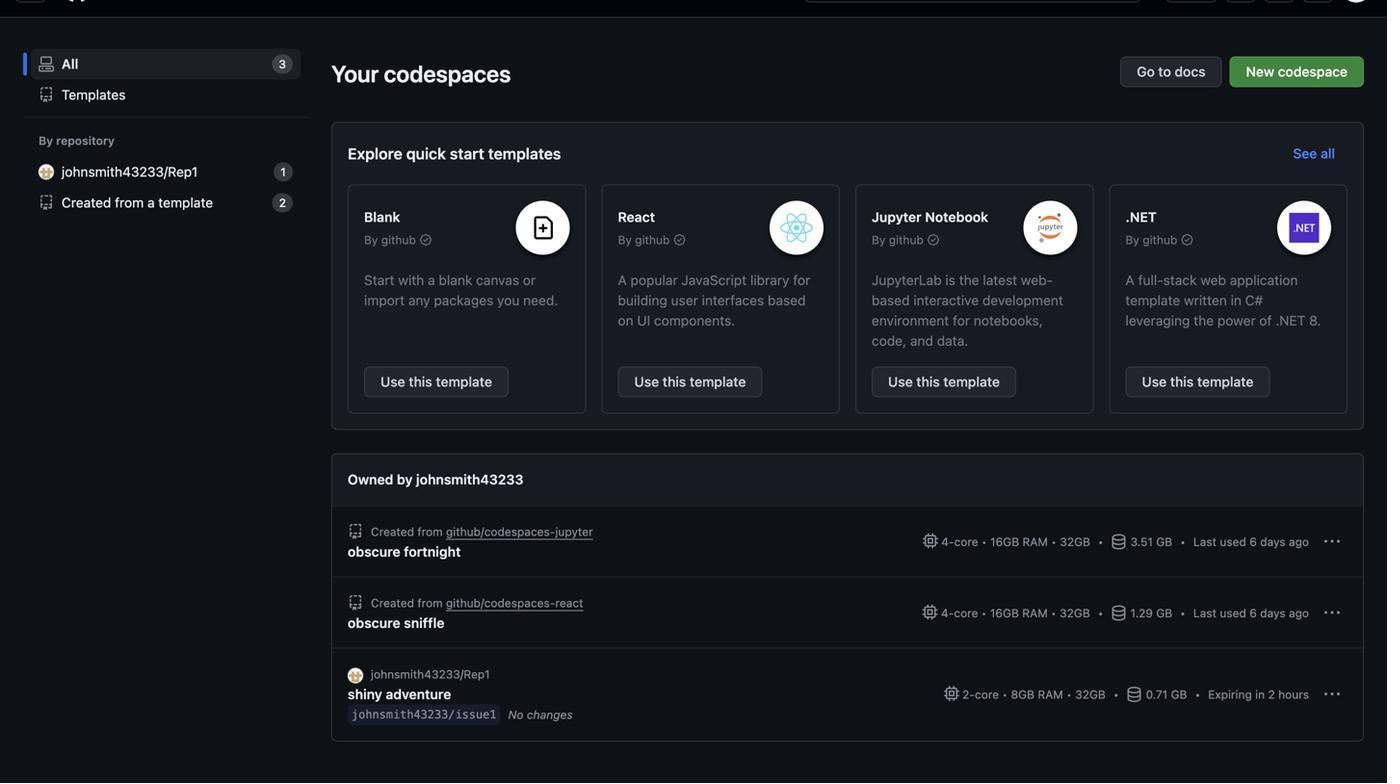 Task type: describe. For each thing, give the bounding box(es) containing it.
templates
[[62, 87, 126, 103]]

react link
[[618, 209, 655, 225]]

verified image for blank
[[420, 234, 431, 246]]

github for react
[[635, 233, 670, 247]]

ram for obscure sniffle
[[1022, 606, 1048, 620]]

core for adventure
[[975, 688, 999, 702]]

the inside a full-stack web application template written in c# leveraging the power of .net 8.
[[1194, 313, 1214, 329]]

shiny adventure link
[[348, 685, 459, 705]]

used for sniffle
[[1220, 606, 1247, 620]]

1 horizontal spatial 2
[[1268, 688, 1275, 702]]

template for a full-stack web application template written in c# leveraging the power of .net 8.
[[1198, 374, 1254, 390]]

1
[[280, 165, 286, 179]]

4- for obscure sniffle
[[941, 606, 954, 620]]

building
[[618, 292, 668, 308]]

.net image
[[1290, 213, 1319, 243]]

adventure
[[386, 686, 451, 702]]

github/codespaces-jupyter link
[[446, 525, 593, 539]]

react
[[555, 596, 583, 610]]

johnsmith43233
[[416, 472, 524, 488]]

created from github/codespaces-jupyter
[[371, 525, 593, 539]]

used for fortnight
[[1220, 535, 1247, 549]]

cpu image
[[923, 533, 938, 549]]

1 horizontal spatial johnsmith43233/rep1
[[371, 668, 490, 681]]

3
[[279, 57, 286, 71]]

template inside a full-stack web application template written in c# leveraging the power of .net 8.
[[1126, 292, 1180, 308]]

use this template for you
[[381, 374, 492, 390]]

use for a popular javascript library for building user interfaces based on ui components.
[[634, 374, 659, 390]]

written
[[1184, 292, 1227, 308]]

blank link
[[364, 209, 400, 225]]

notebooks,
[[974, 313, 1043, 329]]

from for created from github/codespaces-react
[[417, 596, 443, 610]]

jupyter
[[872, 209, 922, 225]]

cpu image for adventure
[[944, 686, 959, 702]]

owned by johnsmith43233
[[348, 472, 524, 488]]

repo template image for created from
[[348, 524, 363, 540]]

jupyter notebook link
[[872, 209, 989, 225]]

a for a popular javascript library for building user interfaces based on ui components.
[[618, 272, 627, 288]]

obscure sniffle link
[[348, 613, 452, 633]]

by for .net
[[1126, 233, 1140, 247]]

packages
[[434, 292, 494, 308]]

from for created from a template
[[115, 195, 144, 211]]

32gb for obscure sniffle
[[1060, 606, 1090, 620]]

use for a full-stack web application template written in c# leveraging the power of .net 8.
[[1142, 374, 1167, 390]]

start
[[450, 145, 484, 163]]

created from github/codespaces-react
[[371, 596, 583, 610]]

32gb for obscure fortnight
[[1060, 535, 1091, 549]]

based inside 'jupyterlab is the latest web- based interactive development environment for notebooks, code, and data.'
[[872, 292, 910, 308]]

template for a popular javascript library for building user interfaces based on ui components.
[[690, 374, 746, 390]]

32gb for shiny adventure
[[1075, 688, 1106, 702]]

popular
[[631, 272, 678, 288]]

obscure fortnight
[[348, 544, 461, 560]]

by repository
[[39, 134, 115, 147]]

of
[[1260, 313, 1272, 329]]

2-core • 8gb ram • 32gb
[[959, 688, 1106, 702]]

by github for jupyter notebook
[[872, 233, 924, 247]]

database image
[[1112, 534, 1127, 550]]

.net link
[[1126, 209, 1157, 225]]

by
[[397, 472, 413, 488]]

your codespaces
[[331, 60, 511, 87]]

latest
[[983, 272, 1017, 288]]

for inside a popular javascript library for building user interfaces based on ui components.
[[793, 272, 810, 288]]

go to docs link
[[1121, 56, 1222, 87]]

blank
[[439, 272, 472, 288]]

see all
[[1293, 145, 1335, 161]]

created for created from github/codespaces-jupyter
[[371, 525, 414, 539]]

web-
[[1021, 272, 1053, 288]]

by for jupyter notebook
[[872, 233, 886, 247]]

docs
[[1175, 64, 1206, 79]]

gb for obscure fortnight
[[1156, 535, 1173, 549]]

is
[[946, 272, 956, 288]]

1 horizontal spatial in
[[1256, 688, 1265, 702]]

created for created from github/codespaces-react
[[371, 596, 414, 610]]

for inside 'jupyterlab is the latest web- based interactive development environment for notebooks, code, and data.'
[[953, 313, 970, 329]]

a popular javascript library for building user interfaces based on ui components.
[[618, 272, 810, 329]]

16gb for obscure sniffle
[[990, 606, 1019, 620]]

interfaces
[[702, 292, 764, 308]]

last for fortnight
[[1194, 535, 1217, 549]]

3.51 gb • last used 6 days ago
[[1131, 535, 1309, 549]]

use for jupyterlab is the latest web- based interactive development environment for notebooks, code, and data.
[[888, 374, 913, 390]]

no changes
[[508, 708, 573, 722]]

your
[[331, 60, 379, 87]]

owned
[[348, 472, 393, 488]]

jupyter notebook
[[872, 209, 989, 225]]

components.
[[654, 313, 735, 329]]

based inside a popular javascript library for building user interfaces based on ui components.
[[768, 292, 806, 308]]

4- for obscure fortnight
[[941, 535, 954, 549]]

canvas
[[476, 272, 519, 288]]

interactive
[[914, 292, 979, 308]]

from for created from github/codespaces-jupyter
[[417, 525, 443, 539]]

code,
[[872, 333, 907, 349]]

use this template for on
[[634, 374, 746, 390]]

react
[[618, 209, 655, 225]]

import
[[364, 292, 405, 308]]

github/codespaces- for obscure fortnight
[[446, 525, 555, 539]]

repository
[[56, 134, 115, 147]]

use this template button for leveraging
[[1126, 367, 1270, 397]]

shiny
[[348, 686, 382, 702]]

start
[[364, 272, 395, 288]]

fortnight
[[404, 544, 461, 560]]

react image
[[781, 213, 813, 242]]

github for .net
[[1143, 233, 1178, 247]]

explore
[[348, 145, 403, 163]]

repo template image for created from a template
[[39, 195, 54, 211]]

no
[[508, 708, 524, 722]]

database image for adventure
[[1127, 687, 1142, 703]]

with
[[398, 272, 424, 288]]

all
[[62, 56, 78, 72]]

ago for obscure sniffle
[[1289, 606, 1309, 620]]

changes
[[527, 708, 573, 722]]

library
[[750, 272, 790, 288]]

sniffle
[[404, 615, 445, 631]]

by left repository
[[39, 134, 53, 147]]

johnsmith43233 image
[[348, 668, 363, 683]]

see all link
[[1281, 138, 1348, 169]]

power
[[1218, 313, 1256, 329]]

templates
[[488, 145, 561, 163]]

github for blank
[[381, 233, 416, 247]]

the inside 'jupyterlab is the latest web- based interactive development environment for notebooks, code, and data.'
[[959, 272, 979, 288]]



Task type: vqa. For each thing, say whether or not it's contained in the screenshot.
Security
no



Task type: locate. For each thing, give the bounding box(es) containing it.
github down react link
[[635, 233, 670, 247]]

in inside a full-stack web application template written in c# leveraging the power of .net 8.
[[1231, 292, 1242, 308]]

2 inside by repository list
[[279, 196, 286, 210]]

2 vertical spatial gb
[[1171, 688, 1187, 702]]

homepage image
[[62, 0, 92, 2]]

0 vertical spatial the
[[959, 272, 979, 288]]

0 horizontal spatial a
[[618, 272, 627, 288]]

4 use this template button from the left
[[1126, 367, 1270, 397]]

github/codespaces-react link
[[446, 596, 583, 610]]

obscure fortnight link
[[348, 542, 469, 562]]

0 vertical spatial .net
[[1126, 209, 1157, 225]]

data.
[[937, 333, 969, 349]]

johnsmith43233/rep1 inside by repository list
[[62, 164, 198, 180]]

cpu image
[[923, 605, 938, 620], [944, 686, 959, 702]]

2 based from the left
[[872, 292, 910, 308]]

.net left 8.
[[1276, 313, 1306, 329]]

ram for shiny adventure
[[1038, 688, 1063, 702]]

1 horizontal spatial .net
[[1276, 313, 1306, 329]]

kebab horizontal image
[[1325, 534, 1340, 550]]

1 6 from the top
[[1250, 535, 1257, 549]]

1 verified image from the left
[[420, 234, 431, 246]]

16gb up 8gb
[[990, 606, 1019, 620]]

jupyter
[[555, 525, 593, 539]]

codespace
[[1278, 64, 1348, 79]]

created up the "obscure fortnight"
[[371, 525, 414, 539]]

32gb left the 1.29
[[1060, 606, 1090, 620]]

user
[[671, 292, 698, 308]]

obscure for obscure fortnight
[[348, 544, 400, 560]]

1 vertical spatial the
[[1194, 313, 1214, 329]]

repo template image inside templates link
[[39, 87, 54, 103]]

all
[[1321, 145, 1335, 161]]

template for jupyterlab is the latest web- based interactive development environment for notebooks, code, and data.
[[944, 374, 1000, 390]]

2 use this template from the left
[[634, 374, 746, 390]]

ram right 8gb
[[1038, 688, 1063, 702]]

use this template button down data.
[[872, 367, 1016, 397]]

4-core • 16gb ram • 32gb for obscure fortnight
[[938, 535, 1091, 549]]

any
[[408, 292, 430, 308]]

repo template image down 'by repository'
[[39, 195, 54, 211]]

use this template button for for
[[872, 367, 1016, 397]]

1.29 gb • last used 6 days ago
[[1131, 606, 1309, 620]]

use this template down power
[[1142, 374, 1254, 390]]

in left c#
[[1231, 292, 1242, 308]]

0 vertical spatial core
[[954, 535, 979, 549]]

2
[[279, 196, 286, 210], [1268, 688, 1275, 702]]

days for obscure fortnight
[[1260, 535, 1286, 549]]

0.71
[[1146, 688, 1168, 702]]

see
[[1293, 145, 1317, 161]]

ago left kebab horizontal image
[[1289, 535, 1309, 549]]

codespaces image
[[39, 56, 54, 72]]

gb for shiny adventure
[[1171, 688, 1187, 702]]

0 vertical spatial ram
[[1023, 535, 1048, 549]]

3 this from the left
[[917, 374, 940, 390]]

by github down react link
[[618, 233, 670, 247]]

obscure left sniffle at the bottom left of the page
[[348, 615, 400, 631]]

3 use this template from the left
[[888, 374, 1000, 390]]

ago for obscure fortnight
[[1289, 535, 1309, 549]]

2 4-core • 16gb ram • 32gb from the top
[[938, 606, 1090, 620]]

shiny adventure
[[348, 686, 451, 702]]

in
[[1231, 292, 1242, 308], [1256, 688, 1265, 702]]

use down code, on the right top of the page
[[888, 374, 913, 390]]

start with a blank canvas or import any packages you need.
[[364, 272, 558, 308]]

0 horizontal spatial verified image
[[674, 234, 685, 246]]

0 vertical spatial 2
[[279, 196, 286, 210]]

verified image
[[420, 234, 431, 246], [1182, 234, 1193, 246]]

created up obscure sniffle
[[371, 596, 414, 610]]

use this template
[[381, 374, 492, 390], [634, 374, 746, 390], [888, 374, 1000, 390], [1142, 374, 1254, 390]]

verified image for .net
[[1182, 234, 1193, 246]]

verified image up with
[[420, 234, 431, 246]]

0 vertical spatial created
[[62, 195, 111, 211]]

cpu image left 2- on the right bottom of page
[[944, 686, 959, 702]]

johnsmith43233/issue1
[[352, 708, 497, 722]]

32gb left database icon
[[1060, 535, 1091, 549]]

kebab horizontal image for adventure
[[1325, 687, 1340, 703]]

2 vertical spatial from
[[417, 596, 443, 610]]

1 days from the top
[[1260, 535, 1286, 549]]

ram left database icon
[[1023, 535, 1048, 549]]

github/codespaces- down johnsmith43233
[[446, 525, 555, 539]]

a inside start with a blank canvas or import any packages you need.
[[428, 272, 435, 288]]

1 4-core • 16gb ram • 32gb from the top
[[938, 535, 1091, 549]]

or
[[523, 272, 536, 288]]

github
[[381, 233, 416, 247], [635, 233, 670, 247], [889, 233, 924, 247], [1143, 233, 1178, 247]]

used
[[1220, 535, 1247, 549], [1220, 606, 1247, 620]]

johnsmith43233/issue1 link
[[348, 705, 504, 725]]

obscure left fortnight on the bottom of the page
[[348, 544, 400, 560]]

application
[[1230, 272, 1298, 288]]

16gb for obscure fortnight
[[990, 535, 1019, 549]]

jupyterlab
[[872, 272, 942, 288]]

0 horizontal spatial 2
[[279, 196, 286, 210]]

0 vertical spatial obscure
[[348, 544, 400, 560]]

1 kebab horizontal image from the top
[[1325, 606, 1340, 621]]

2 used from the top
[[1220, 606, 1247, 620]]

0 horizontal spatial in
[[1231, 292, 1242, 308]]

1 vertical spatial obscure
[[348, 615, 400, 631]]

4-
[[941, 535, 954, 549], [941, 606, 954, 620]]

1 last from the top
[[1194, 535, 1217, 549]]

codespaces
[[384, 60, 511, 87]]

2 vertical spatial created
[[371, 596, 414, 610]]

16gb right cpu icon
[[990, 535, 1019, 549]]

2 this from the left
[[663, 374, 686, 390]]

1 vertical spatial ago
[[1289, 606, 1309, 620]]

go
[[1137, 64, 1155, 79]]

1 used from the top
[[1220, 535, 1247, 549]]

0 vertical spatial kebab horizontal image
[[1325, 606, 1340, 621]]

0 horizontal spatial verified image
[[420, 234, 431, 246]]

this for written
[[1170, 374, 1194, 390]]

github/codespaces- for obscure sniffle
[[446, 596, 555, 610]]

4-core • 16gb ram • 32gb for obscure sniffle
[[938, 606, 1090, 620]]

this
[[409, 374, 432, 390], [663, 374, 686, 390], [917, 374, 940, 390], [1170, 374, 1194, 390]]

repo template image down the codespaces icon
[[39, 87, 54, 103]]

by down .net link
[[1126, 233, 1140, 247]]

by github for blank
[[364, 233, 416, 247]]

2 last from the top
[[1194, 606, 1217, 620]]

new codespace
[[1246, 64, 1348, 79]]

verified image for popular
[[674, 234, 685, 246]]

by github for react
[[618, 233, 670, 247]]

1 vertical spatial ram
[[1022, 606, 1048, 620]]

3 by github from the left
[[872, 233, 924, 247]]

repo template image
[[39, 87, 54, 103], [348, 595, 363, 611]]

used down 3.51 gb • last used 6 days ago
[[1220, 606, 1247, 620]]

1 vertical spatial 4-
[[941, 606, 954, 620]]

1 horizontal spatial the
[[1194, 313, 1214, 329]]

1 vertical spatial gb
[[1156, 606, 1173, 620]]

by github down .net link
[[1126, 233, 1178, 247]]

2 verified image from the left
[[1182, 234, 1193, 246]]

.net up full-
[[1126, 209, 1157, 225]]

by github down blank link
[[364, 233, 416, 247]]

repo template image inside by repository list
[[39, 195, 54, 211]]

created inside by repository list
[[62, 195, 111, 211]]

the
[[959, 272, 979, 288], [1194, 313, 1214, 329]]

2 ago from the top
[[1289, 606, 1309, 620]]

1 vertical spatial core
[[954, 606, 978, 620]]

go to docs
[[1137, 64, 1206, 79]]

6 up 1.29 gb • last used 6 days ago on the bottom
[[1250, 535, 1257, 549]]

templates link
[[31, 79, 301, 110]]

1 horizontal spatial cpu image
[[944, 686, 959, 702]]

2 use this template button from the left
[[618, 367, 763, 397]]

1 vertical spatial 16gb
[[990, 606, 1019, 620]]

database image left 0.71 in the bottom of the page
[[1127, 687, 1142, 703]]

8.
[[1309, 313, 1321, 329]]

use
[[381, 374, 405, 390], [634, 374, 659, 390], [888, 374, 913, 390], [1142, 374, 1167, 390]]

1 vertical spatial 4-core • 16gb ram • 32gb
[[938, 606, 1090, 620]]

this down components.
[[663, 374, 686, 390]]

0 vertical spatial from
[[115, 195, 144, 211]]

1 a from the left
[[618, 272, 627, 288]]

kebab horizontal image down kebab horizontal image
[[1325, 606, 1340, 621]]

verified image for is
[[928, 234, 939, 246]]

0 vertical spatial github/codespaces-
[[446, 525, 555, 539]]

1 use this template button from the left
[[364, 367, 509, 397]]

1 vertical spatial a
[[428, 272, 435, 288]]

based down library
[[768, 292, 806, 308]]

4 by github from the left
[[1126, 233, 1178, 247]]

1 use this template from the left
[[381, 374, 492, 390]]

0 vertical spatial for
[[793, 272, 810, 288]]

cpu image down cpu icon
[[923, 605, 938, 620]]

created from a template
[[62, 195, 213, 211]]

by down blank link
[[364, 233, 378, 247]]

last right 3.51
[[1194, 535, 1217, 549]]

use this template button down components.
[[618, 367, 763, 397]]

kebab horizontal image for sniffle
[[1325, 606, 1340, 621]]

1 horizontal spatial a
[[428, 272, 435, 288]]

to
[[1159, 64, 1171, 79]]

6 for sniffle
[[1250, 606, 1257, 620]]

2 a from the left
[[1126, 272, 1135, 288]]

a inside a popular javascript library for building user interfaces based on ui components.
[[618, 272, 627, 288]]

0 vertical spatial days
[[1260, 535, 1286, 549]]

use this template down any
[[381, 374, 492, 390]]

4 this from the left
[[1170, 374, 1194, 390]]

a inside a full-stack web application template written in c# leveraging the power of .net 8.
[[1126, 272, 1135, 288]]

0 vertical spatial ago
[[1289, 535, 1309, 549]]

days left kebab horizontal image
[[1260, 535, 1286, 549]]

use this template for for
[[888, 374, 1000, 390]]

2 kebab horizontal image from the top
[[1325, 687, 1340, 703]]

0 vertical spatial 16gb
[[990, 535, 1019, 549]]

use this template button for you
[[364, 367, 509, 397]]

use this template button down power
[[1126, 367, 1270, 397]]

a left full-
[[1126, 272, 1135, 288]]

for right library
[[793, 272, 810, 288]]

a
[[618, 272, 627, 288], [1126, 272, 1135, 288]]

verified image up popular
[[674, 234, 685, 246]]

0 vertical spatial 32gb
[[1060, 535, 1091, 549]]

this for user
[[663, 374, 686, 390]]

johnsmith43233/rep1 up created from a template
[[62, 164, 198, 180]]

johnsmith43233/rep1 up adventure
[[371, 668, 490, 681]]

you
[[497, 292, 520, 308]]

4-core • 16gb ram • 32gb
[[938, 535, 1091, 549], [938, 606, 1090, 620]]

0 vertical spatial cpu image
[[923, 605, 938, 620]]

0 vertical spatial database image
[[1111, 606, 1127, 621]]

.net inside a full-stack web application template written in c# leveraging the power of .net 8.
[[1276, 313, 1306, 329]]

use this template for leveraging
[[1142, 374, 1254, 390]]

1 github/codespaces- from the top
[[446, 525, 555, 539]]

32gb left 0.71 in the bottom of the page
[[1075, 688, 1106, 702]]

4 github from the left
[[1143, 233, 1178, 247]]

0 vertical spatial 4-
[[941, 535, 954, 549]]

new codespace link
[[1230, 56, 1364, 87]]

use this template button for on
[[618, 367, 763, 397]]

obscure
[[348, 544, 400, 560], [348, 615, 400, 631]]

by github down jupyter
[[872, 233, 924, 247]]

3 github from the left
[[889, 233, 924, 247]]

this down and
[[917, 374, 940, 390]]

2 days from the top
[[1260, 606, 1286, 620]]

based
[[768, 292, 806, 308], [872, 292, 910, 308]]

last for sniffle
[[1194, 606, 1217, 620]]

repo template image for templates
[[39, 87, 54, 103]]

expiring
[[1208, 688, 1252, 702]]

verified image up stack
[[1182, 234, 1193, 246]]

1 vertical spatial 32gb
[[1060, 606, 1090, 620]]

a
[[147, 195, 155, 211], [428, 272, 435, 288]]

github for jupyter notebook
[[889, 233, 924, 247]]

repo template image
[[39, 195, 54, 211], [348, 524, 363, 540]]

core up 2- on the right bottom of page
[[954, 606, 978, 620]]

0 vertical spatial 6
[[1250, 535, 1257, 549]]

obscure for obscure sniffle
[[348, 615, 400, 631]]

template
[[158, 195, 213, 211], [1126, 292, 1180, 308], [436, 374, 492, 390], [690, 374, 746, 390], [944, 374, 1000, 390], [1198, 374, 1254, 390]]

2 obscure from the top
[[348, 615, 400, 631]]

use down ui
[[634, 374, 659, 390]]

0 vertical spatial johnsmith43233/rep1
[[62, 164, 198, 180]]

jupyterlab is the latest web- based interactive development environment for notebooks, code, and data.
[[872, 272, 1063, 349]]

2 vertical spatial ram
[[1038, 688, 1063, 702]]

development
[[983, 292, 1063, 308]]

0 horizontal spatial johnsmith43233/rep1
[[62, 164, 198, 180]]

1 vertical spatial .net
[[1276, 313, 1306, 329]]

1 vertical spatial 6
[[1250, 606, 1257, 620]]

obscure sniffle
[[348, 615, 445, 631]]

1 verified image from the left
[[674, 234, 685, 246]]

gb for obscure sniffle
[[1156, 606, 1173, 620]]

the down the written on the top of the page
[[1194, 313, 1214, 329]]

0 horizontal spatial cpu image
[[923, 605, 938, 620]]

this for import
[[409, 374, 432, 390]]

core right cpu icon
[[954, 535, 979, 549]]

2 6 from the top
[[1250, 606, 1257, 620]]

verified image
[[674, 234, 685, 246], [928, 234, 939, 246]]

repo template image for created from
[[348, 595, 363, 611]]

0 horizontal spatial a
[[147, 195, 155, 211]]

file added image
[[531, 216, 554, 239]]

cpu image for sniffle
[[923, 605, 938, 620]]

1 by github from the left
[[364, 233, 416, 247]]

4 use from the left
[[1142, 374, 1167, 390]]

last
[[1194, 535, 1217, 549], [1194, 606, 1217, 620]]

database image
[[1111, 606, 1127, 621], [1127, 687, 1142, 703]]

kebab horizontal image
[[1325, 606, 1340, 621], [1325, 687, 1340, 703]]

1 vertical spatial repo template image
[[348, 524, 363, 540]]

1 this from the left
[[409, 374, 432, 390]]

a for from
[[147, 195, 155, 211]]

6 down 3.51 gb • last used 6 days ago
[[1250, 606, 1257, 620]]

gb right 0.71 in the bottom of the page
[[1171, 688, 1187, 702]]

days
[[1260, 535, 1286, 549], [1260, 606, 1286, 620]]

on
[[618, 313, 634, 329]]

1 horizontal spatial repo template image
[[348, 524, 363, 540]]

for up data.
[[953, 313, 970, 329]]

by
[[39, 134, 53, 147], [364, 233, 378, 247], [618, 233, 632, 247], [872, 233, 886, 247], [1126, 233, 1140, 247]]

0 horizontal spatial based
[[768, 292, 806, 308]]

repo template image up obscure sniffle
[[348, 595, 363, 611]]

use for start with a blank canvas or import any packages you need.
[[381, 374, 405, 390]]

3 use this template button from the left
[[872, 367, 1016, 397]]

used up 1.29 gb • last used 6 days ago on the bottom
[[1220, 535, 1247, 549]]

by repository list
[[31, 157, 301, 218]]

1 obscure from the top
[[348, 544, 400, 560]]

0 horizontal spatial repo template image
[[39, 87, 54, 103]]

1 github from the left
[[381, 233, 416, 247]]

github down jupyter
[[889, 233, 924, 247]]

days up 'hours'
[[1260, 606, 1286, 620]]

gb right the 1.29
[[1156, 606, 1173, 620]]

github/codespaces- down created from github/codespaces-jupyter
[[446, 596, 555, 610]]

this down the leveraging on the right top of page
[[1170, 374, 1194, 390]]

1 horizontal spatial verified image
[[928, 234, 939, 246]]

javascript
[[682, 272, 747, 288]]

template inside by repository list
[[158, 195, 213, 211]]

1 vertical spatial in
[[1256, 688, 1265, 702]]

verified image down the jupyter notebook in the top right of the page
[[928, 234, 939, 246]]

days for obscure sniffle
[[1260, 606, 1286, 620]]

3 use from the left
[[888, 374, 913, 390]]

use down import
[[381, 374, 405, 390]]

1 horizontal spatial based
[[872, 292, 910, 308]]

4 use this template from the left
[[1142, 374, 1254, 390]]

use this template button down any
[[364, 367, 509, 397]]

template for start with a blank canvas or import any packages you need.
[[436, 374, 492, 390]]

stack
[[1164, 272, 1197, 288]]

0 horizontal spatial for
[[793, 272, 810, 288]]

1 vertical spatial 2
[[1268, 688, 1275, 702]]

core for sniffle
[[954, 606, 978, 620]]

a for with
[[428, 272, 435, 288]]

1 vertical spatial from
[[417, 525, 443, 539]]

github down blank link
[[381, 233, 416, 247]]

by for react
[[618, 233, 632, 247]]

core for fortnight
[[954, 535, 979, 549]]

based down jupyterlab
[[872, 292, 910, 308]]

by down react link
[[618, 233, 632, 247]]

ram up 2-core • 8gb ram • 32gb
[[1022, 606, 1048, 620]]

and
[[910, 333, 934, 349]]

a for a full-stack web application template written in c# leveraging the power of .net 8.
[[1126, 272, 1135, 288]]

kebab horizontal image right 'hours'
[[1325, 687, 1340, 703]]

0.71 gb • expiring in 2 hours
[[1146, 688, 1309, 702]]

1 vertical spatial kebab horizontal image
[[1325, 687, 1340, 703]]

use down the leveraging on the right top of page
[[1142, 374, 1167, 390]]

0 vertical spatial gb
[[1156, 535, 1173, 549]]

1 vertical spatial days
[[1260, 606, 1286, 620]]

database image left the 1.29
[[1111, 606, 1127, 621]]

0 horizontal spatial repo template image
[[39, 195, 54, 211]]

0 vertical spatial a
[[147, 195, 155, 211]]

8gb
[[1011, 688, 1035, 702]]

by down jupyter
[[872, 233, 886, 247]]

created down repository
[[62, 195, 111, 211]]

0 vertical spatial 4-core • 16gb ram • 32gb
[[938, 535, 1091, 549]]

16gb
[[990, 535, 1019, 549], [990, 606, 1019, 620]]

core left 8gb
[[975, 688, 999, 702]]

1 vertical spatial johnsmith43233/rep1
[[371, 668, 490, 681]]

gb right 3.51
[[1156, 535, 1173, 549]]

0 vertical spatial used
[[1220, 535, 1247, 549]]

1 vertical spatial github/codespaces-
[[446, 596, 555, 610]]

0 horizontal spatial .net
[[1126, 209, 1157, 225]]

ram for obscure fortnight
[[1023, 535, 1048, 549]]

use this template down components.
[[634, 374, 746, 390]]

quick
[[406, 145, 446, 163]]

ago up 'hours'
[[1289, 606, 1309, 620]]

1 horizontal spatial for
[[953, 313, 970, 329]]

in right expiring
[[1256, 688, 1265, 702]]

need.
[[523, 292, 558, 308]]

a up building
[[618, 272, 627, 288]]

1 vertical spatial database image
[[1127, 687, 1142, 703]]

1 vertical spatial created
[[371, 525, 414, 539]]

1 vertical spatial used
[[1220, 606, 1247, 620]]

0 vertical spatial last
[[1194, 535, 1217, 549]]

new
[[1246, 64, 1275, 79]]

2 use from the left
[[634, 374, 659, 390]]

0 vertical spatial repo template image
[[39, 87, 54, 103]]

this down any
[[409, 374, 432, 390]]

a inside by repository list
[[147, 195, 155, 211]]

1 vertical spatial cpu image
[[944, 686, 959, 702]]

2 github/codespaces- from the top
[[446, 596, 555, 610]]

a full-stack web application template written in c# leveraging the power of .net 8.
[[1126, 272, 1321, 329]]

last right the 1.29
[[1194, 606, 1217, 620]]

jupyter notebook image
[[1038, 213, 1063, 243]]

2 verified image from the left
[[928, 234, 939, 246]]

by github for .net
[[1126, 233, 1178, 247]]

•
[[982, 535, 987, 549], [1051, 535, 1057, 549], [1098, 535, 1104, 549], [1180, 535, 1186, 549], [982, 606, 987, 620], [1051, 606, 1057, 620], [1098, 606, 1104, 620], [1180, 606, 1186, 620], [1002, 688, 1008, 702], [1067, 688, 1072, 702], [1114, 688, 1119, 702], [1195, 688, 1201, 702]]

2-
[[963, 688, 975, 702]]

2 vertical spatial 32gb
[[1075, 688, 1106, 702]]

2 left 'hours'
[[1268, 688, 1275, 702]]

1 based from the left
[[768, 292, 806, 308]]

database image for sniffle
[[1111, 606, 1127, 621]]

the right is
[[959, 272, 979, 288]]

ui
[[637, 313, 651, 329]]

1 horizontal spatial repo template image
[[348, 595, 363, 611]]

2 down 1
[[279, 196, 286, 210]]

1 ago from the top
[[1289, 535, 1309, 549]]

github down .net link
[[1143, 233, 1178, 247]]

ago
[[1289, 535, 1309, 549], [1289, 606, 1309, 620]]

2 by github from the left
[[618, 233, 670, 247]]

by github
[[364, 233, 416, 247], [618, 233, 670, 247], [872, 233, 924, 247], [1126, 233, 1178, 247]]

1 vertical spatial repo template image
[[348, 595, 363, 611]]

by for blank
[[364, 233, 378, 247]]

0 vertical spatial repo template image
[[39, 195, 54, 211]]

1 vertical spatial for
[[953, 313, 970, 329]]

c#
[[1246, 292, 1263, 308]]

repo template image up the "obscure fortnight"
[[348, 524, 363, 540]]

0 horizontal spatial the
[[959, 272, 979, 288]]

web
[[1201, 272, 1226, 288]]

explore quick start templates
[[348, 145, 561, 163]]

0 vertical spatial in
[[1231, 292, 1242, 308]]

created for created from a template
[[62, 195, 111, 211]]

1 use from the left
[[381, 374, 405, 390]]

1 horizontal spatial a
[[1126, 272, 1135, 288]]

this for interactive
[[917, 374, 940, 390]]

environment
[[872, 313, 949, 329]]

2 github from the left
[[635, 233, 670, 247]]

2 vertical spatial core
[[975, 688, 999, 702]]

from inside by repository list
[[115, 195, 144, 211]]

1 horizontal spatial verified image
[[1182, 234, 1193, 246]]

use this template down data.
[[888, 374, 1000, 390]]

6 for fortnight
[[1250, 535, 1257, 549]]

1 vertical spatial last
[[1194, 606, 1217, 620]]

hours
[[1279, 688, 1309, 702]]

leveraging
[[1126, 313, 1190, 329]]



